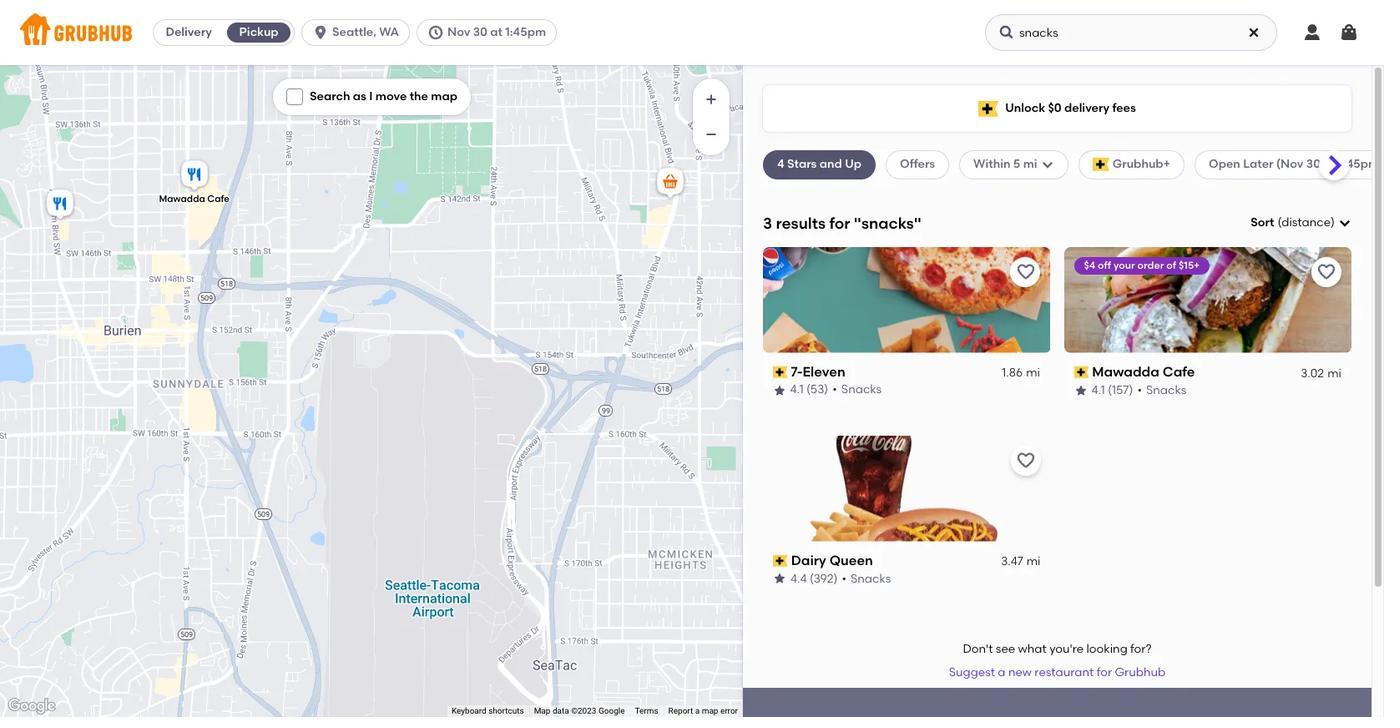 Task type: describe. For each thing, give the bounding box(es) containing it.
• snacks for cafe
[[1138, 383, 1187, 397]]

7-
[[791, 364, 803, 380]]

don't see what you're looking for?
[[963, 642, 1152, 656]]

results
[[776, 213, 826, 233]]

restaurant
[[1035, 666, 1094, 680]]

sort ( distance )
[[1251, 215, 1335, 230]]

• snacks for queen
[[842, 571, 891, 586]]

4.1 (53)
[[791, 383, 829, 397]]

grubhub+
[[1113, 157, 1171, 171]]

search
[[310, 89, 350, 104]]

snacks for queen
[[851, 571, 891, 586]]

3.02 mi
[[1301, 366, 1342, 380]]

fees
[[1113, 101, 1136, 115]]

nov
[[448, 25, 470, 39]]

"snacks"
[[854, 213, 922, 233]]

4 stars and up
[[778, 157, 862, 171]]

delivery
[[166, 25, 212, 39]]

later
[[1244, 157, 1274, 171]]

for inside button
[[1097, 666, 1113, 680]]

5
[[1014, 157, 1021, 171]]

mawadda cafe inside map region
[[159, 193, 229, 204]]

map region
[[0, 33, 946, 717]]

• for queen
[[842, 571, 847, 586]]

4.4
[[791, 571, 807, 586]]

svg image up unlock
[[999, 24, 1016, 41]]

map
[[534, 707, 551, 716]]

wa
[[379, 25, 399, 39]]

new
[[1009, 666, 1032, 680]]

suggest
[[949, 666, 995, 680]]

map data ©2023 google
[[534, 707, 625, 716]]

dairy queen
[[791, 553, 873, 568]]

don't
[[963, 642, 993, 656]]

4
[[778, 157, 785, 171]]

as
[[353, 89, 367, 104]]

grubhub
[[1115, 666, 1166, 680]]

save this restaurant image
[[1317, 262, 1337, 282]]

you're
[[1050, 642, 1084, 656]]

3.47 mi
[[1002, 555, 1041, 569]]

google image
[[4, 696, 59, 717]]

within 5 mi
[[974, 157, 1038, 171]]

$0
[[1048, 101, 1062, 115]]

(nov
[[1277, 157, 1304, 171]]

subscription pass image for mawadda cafe
[[1074, 367, 1089, 378]]

3.02
[[1301, 366, 1325, 380]]

shortcuts
[[489, 707, 524, 716]]

delivery button
[[154, 19, 224, 46]]

unlock
[[1006, 101, 1046, 115]]

30 inside button
[[473, 25, 488, 39]]

snacks for eleven
[[842, 383, 882, 397]]

open
[[1209, 157, 1241, 171]]

grubhub plus flag logo image for unlock $0 delivery fees
[[979, 101, 999, 117]]

mi for 7-eleven
[[1027, 366, 1041, 380]]

• for cafe
[[1138, 383, 1142, 397]]

seattle, wa
[[332, 25, 399, 39]]

Search for food, convenience, alcohol... search field
[[985, 14, 1278, 51]]

1.86
[[1003, 366, 1024, 380]]

unlock $0 delivery fees
[[1006, 101, 1136, 115]]

(53)
[[807, 383, 829, 397]]

mi for mawadda cafe
[[1328, 366, 1342, 380]]

1 horizontal spatial at
[[1324, 157, 1336, 171]]

1 vertical spatial mawadda
[[1093, 364, 1160, 380]]

1:45pm)
[[1339, 157, 1384, 171]]

data
[[553, 707, 569, 716]]

see
[[996, 642, 1016, 656]]

up
[[845, 157, 862, 171]]

sort
[[1251, 215, 1275, 230]]

eleven
[[803, 364, 846, 380]]

offers
[[900, 157, 935, 171]]

open later (nov 30 at 1:45pm)
[[1209, 157, 1384, 171]]

4.1 for 7-
[[791, 383, 804, 397]]

the
[[410, 89, 428, 104]]

save this restaurant image for 7-eleven
[[1016, 262, 1036, 282]]

subscription pass image
[[773, 367, 788, 378]]

seattle,
[[332, 25, 377, 39]]

keyboard shortcuts
[[452, 707, 524, 716]]

3
[[763, 213, 773, 233]]

7-eleven logo image
[[763, 247, 1051, 353]]

save this restaurant button for dairy queen
[[1011, 446, 1041, 476]]

star icon image for 7-eleven
[[773, 384, 787, 397]]

within
[[974, 157, 1011, 171]]

svg image right )
[[1339, 216, 1352, 230]]

dairy queen logo image
[[763, 436, 1051, 542]]

report
[[669, 707, 693, 716]]

nov 30 at 1:45pm
[[448, 25, 546, 39]]

i
[[369, 89, 373, 104]]

$4
[[1084, 260, 1096, 271]]

dairy queen image
[[43, 187, 77, 223]]



Task type: vqa. For each thing, say whether or not it's contained in the screenshot.
1600 Pennsylvania Avenue NW
no



Task type: locate. For each thing, give the bounding box(es) containing it.
1:45pm
[[506, 25, 546, 39]]

1 vertical spatial 30
[[1307, 157, 1321, 171]]

0 horizontal spatial •
[[833, 383, 838, 397]]

svg image for nov 30 at 1:45pm
[[428, 24, 444, 41]]

map right the
[[431, 89, 458, 104]]

star icon image left the 4.1 (157)
[[1074, 384, 1088, 397]]

move
[[376, 89, 407, 104]]

4.1 (157)
[[1092, 383, 1134, 397]]

what
[[1019, 642, 1047, 656]]

search as i move the map
[[310, 89, 458, 104]]

0 horizontal spatial 4.1
[[791, 383, 804, 397]]

1 horizontal spatial for
[[1097, 666, 1113, 680]]

star icon image for mawadda cafe
[[1074, 384, 1088, 397]]

1 horizontal spatial grubhub plus flag logo image
[[1093, 158, 1110, 172]]

and
[[820, 157, 843, 171]]

off
[[1098, 260, 1112, 271]]

mi right 5
[[1024, 157, 1038, 171]]

0 vertical spatial mawadda
[[159, 193, 205, 204]]

for
[[830, 213, 851, 233], [1097, 666, 1113, 680]]

0 vertical spatial for
[[830, 213, 851, 233]]

a left new
[[998, 666, 1006, 680]]

of
[[1167, 260, 1177, 271]]

svg image left search
[[290, 92, 300, 102]]

svg image
[[312, 24, 329, 41], [428, 24, 444, 41], [999, 24, 1016, 41], [290, 92, 300, 102], [1339, 216, 1352, 230]]

1.86 mi
[[1003, 366, 1041, 380]]

• for eleven
[[833, 383, 838, 397]]

grubhub plus flag logo image for grubhub+
[[1093, 158, 1110, 172]]

0 vertical spatial a
[[998, 666, 1006, 680]]

• right (53)
[[833, 383, 838, 397]]

0 vertical spatial 30
[[473, 25, 488, 39]]

1 save this restaurant image from the top
[[1016, 262, 1036, 282]]

distance
[[1282, 215, 1331, 230]]

main navigation navigation
[[0, 0, 1385, 65]]

snacks right (157)
[[1147, 383, 1187, 397]]

subscription pass image
[[1074, 367, 1089, 378], [773, 555, 788, 567]]

subscription pass image for dairy queen
[[773, 555, 788, 567]]

0 vertical spatial subscription pass image
[[1074, 367, 1089, 378]]

7 eleven image
[[654, 165, 687, 202]]

0 horizontal spatial a
[[695, 707, 700, 716]]

• down the queen
[[842, 571, 847, 586]]

0 horizontal spatial mawadda
[[159, 193, 205, 204]]

mawadda cafe
[[159, 193, 229, 204], [1093, 364, 1195, 380]]

pickup button
[[224, 19, 294, 46]]

mawadda
[[159, 193, 205, 204], [1093, 364, 1160, 380]]

report a map error link
[[669, 707, 738, 716]]

for?
[[1131, 642, 1152, 656]]

mi for dairy queen
[[1027, 555, 1041, 569]]

4.1 down 7-
[[791, 383, 804, 397]]

• right (157)
[[1138, 383, 1142, 397]]

• snacks down the queen
[[842, 571, 891, 586]]

1 vertical spatial a
[[695, 707, 700, 716]]

(
[[1278, 215, 1282, 230]]

snacks down eleven
[[842, 383, 882, 397]]

stars
[[788, 157, 817, 171]]

mi right 3.47
[[1027, 555, 1041, 569]]

cafe
[[207, 193, 229, 204], [1163, 364, 1195, 380]]

for down looking
[[1097, 666, 1113, 680]]

1 vertical spatial subscription pass image
[[773, 555, 788, 567]]

1 horizontal spatial a
[[998, 666, 1006, 680]]

save this restaurant button for 7-eleven
[[1011, 257, 1041, 287]]

0 horizontal spatial grubhub plus flag logo image
[[979, 101, 999, 117]]

a for suggest
[[998, 666, 1006, 680]]

mawadda cafe logo image
[[1064, 247, 1352, 353]]

3.47
[[1002, 555, 1024, 569]]

0 vertical spatial grubhub plus flag logo image
[[979, 101, 999, 117]]

0 vertical spatial cafe
[[207, 193, 229, 204]]

0 horizontal spatial map
[[431, 89, 458, 104]]

suggest a new restaurant for grubhub button
[[942, 658, 1174, 688]]

save this restaurant image for dairy queen
[[1016, 451, 1036, 471]]

snacks down the queen
[[851, 571, 891, 586]]

mawadda inside map region
[[159, 193, 205, 204]]

30 right the (nov
[[1307, 157, 1321, 171]]

pickup
[[239, 25, 279, 39]]

0 horizontal spatial subscription pass image
[[773, 555, 788, 567]]

7-eleven
[[791, 364, 846, 380]]

terms
[[635, 707, 659, 716]]

mi right 3.02 in the bottom right of the page
[[1328, 366, 1342, 380]]

4.4 (392)
[[791, 571, 838, 586]]

1 vertical spatial at
[[1324, 157, 1336, 171]]

1 horizontal spatial cafe
[[1163, 364, 1195, 380]]

1 horizontal spatial mawadda
[[1093, 364, 1160, 380]]

cafe inside map region
[[207, 193, 229, 204]]

1 horizontal spatial •
[[842, 571, 847, 586]]

a inside button
[[998, 666, 1006, 680]]

save this restaurant button
[[1011, 257, 1041, 287], [1312, 257, 1342, 287], [1011, 446, 1041, 476]]

1 vertical spatial cafe
[[1163, 364, 1195, 380]]

save this restaurant image
[[1016, 262, 1036, 282], [1016, 451, 1036, 471]]

snacks
[[842, 383, 882, 397], [1147, 383, 1187, 397], [851, 571, 891, 586]]

a right report
[[695, 707, 700, 716]]

grubhub plus flag logo image left unlock
[[979, 101, 999, 117]]

2 4.1 from the left
[[1092, 383, 1105, 397]]

at left 1:45pm
[[490, 25, 503, 39]]

star icon image down subscription pass icon
[[773, 384, 787, 397]]

(392)
[[810, 571, 838, 586]]

svg image inside nov 30 at 1:45pm button
[[428, 24, 444, 41]]

1 vertical spatial for
[[1097, 666, 1113, 680]]

order
[[1138, 260, 1165, 271]]

2 save this restaurant image from the top
[[1016, 451, 1036, 471]]

0 horizontal spatial mawadda cafe
[[159, 193, 229, 204]]

0 vertical spatial mawadda cafe
[[159, 193, 229, 204]]

a
[[998, 666, 1006, 680], [695, 707, 700, 716]]

1 horizontal spatial 30
[[1307, 157, 1321, 171]]

•
[[833, 383, 838, 397], [1138, 383, 1142, 397], [842, 571, 847, 586]]

svg image for seattle, wa
[[312, 24, 329, 41]]

keyboard
[[452, 707, 487, 716]]

1 horizontal spatial mawadda cafe
[[1093, 364, 1195, 380]]

seattle, wa button
[[302, 19, 417, 46]]

mawadda cafe image
[[178, 157, 211, 194]]

30
[[473, 25, 488, 39], [1307, 157, 1321, 171]]

1 horizontal spatial 4.1
[[1092, 383, 1105, 397]]

map
[[431, 89, 458, 104], [702, 707, 719, 716]]

grubhub plus flag logo image
[[979, 101, 999, 117], [1093, 158, 1110, 172]]

mi right 1.86
[[1027, 366, 1041, 380]]

4.1 for mawadda
[[1092, 383, 1105, 397]]

dairy
[[791, 553, 827, 568]]

• snacks
[[833, 383, 882, 397], [1138, 383, 1187, 397], [842, 571, 891, 586]]

None field
[[1251, 215, 1352, 232]]

suggest a new restaurant for grubhub
[[949, 666, 1166, 680]]

for right "results"
[[830, 213, 851, 233]]

star icon image for dairy queen
[[773, 572, 787, 586]]

snacks for cafe
[[1147, 383, 1187, 397]]

1 horizontal spatial subscription pass image
[[1074, 367, 1089, 378]]

1 vertical spatial grubhub plus flag logo image
[[1093, 158, 1110, 172]]

0 horizontal spatial 30
[[473, 25, 488, 39]]

delivery
[[1065, 101, 1110, 115]]

)
[[1331, 215, 1335, 230]]

$4 off your order of $15+
[[1084, 260, 1200, 271]]

3 results for "snacks"
[[763, 213, 922, 233]]

plus icon image
[[703, 91, 720, 108]]

svg image left the "seattle,"
[[312, 24, 329, 41]]

0 horizontal spatial at
[[490, 25, 503, 39]]

$15+
[[1179, 260, 1200, 271]]

nov 30 at 1:45pm button
[[417, 19, 564, 46]]

2 horizontal spatial •
[[1138, 383, 1142, 397]]

svg image inside seattle, wa button
[[312, 24, 329, 41]]

1 horizontal spatial map
[[702, 707, 719, 716]]

report a map error
[[669, 707, 738, 716]]

keyboard shortcuts button
[[452, 706, 524, 717]]

minus icon image
[[703, 126, 720, 143]]

queen
[[830, 553, 873, 568]]

svg image
[[1303, 23, 1323, 43], [1340, 23, 1360, 43], [1248, 26, 1261, 39], [1041, 158, 1054, 172]]

subscription pass image right 1.86 mi
[[1074, 367, 1089, 378]]

4.1
[[791, 383, 804, 397], [1092, 383, 1105, 397]]

at left 1:45pm)
[[1324, 157, 1336, 171]]

google
[[599, 707, 625, 716]]

1 vertical spatial map
[[702, 707, 719, 716]]

at inside button
[[490, 25, 503, 39]]

0 vertical spatial at
[[490, 25, 503, 39]]

your
[[1114, 260, 1136, 271]]

4.1 left (157)
[[1092, 383, 1105, 397]]

a for report
[[695, 707, 700, 716]]

looking
[[1087, 642, 1128, 656]]

• snacks down eleven
[[833, 383, 882, 397]]

1 vertical spatial mawadda cafe
[[1093, 364, 1195, 380]]

map left error on the bottom right
[[702, 707, 719, 716]]

mi
[[1024, 157, 1038, 171], [1027, 366, 1041, 380], [1328, 366, 1342, 380], [1027, 555, 1041, 569]]

terms link
[[635, 707, 659, 716]]

star icon image left 4.4
[[773, 572, 787, 586]]

• snacks for eleven
[[833, 383, 882, 397]]

30 right nov
[[473, 25, 488, 39]]

none field containing sort
[[1251, 215, 1352, 232]]

svg image for search as i move the map
[[290, 92, 300, 102]]

svg image left nov
[[428, 24, 444, 41]]

0 vertical spatial save this restaurant image
[[1016, 262, 1036, 282]]

star icon image
[[773, 384, 787, 397], [1074, 384, 1088, 397], [773, 572, 787, 586]]

0 horizontal spatial cafe
[[207, 193, 229, 204]]

0 horizontal spatial for
[[830, 213, 851, 233]]

grubhub plus flag logo image left grubhub+
[[1093, 158, 1110, 172]]

1 vertical spatial save this restaurant image
[[1016, 451, 1036, 471]]

1 4.1 from the left
[[791, 383, 804, 397]]

0 vertical spatial map
[[431, 89, 458, 104]]

©2023
[[571, 707, 597, 716]]

• snacks right (157)
[[1138, 383, 1187, 397]]

(157)
[[1108, 383, 1134, 397]]

subscription pass image left dairy on the right of the page
[[773, 555, 788, 567]]



